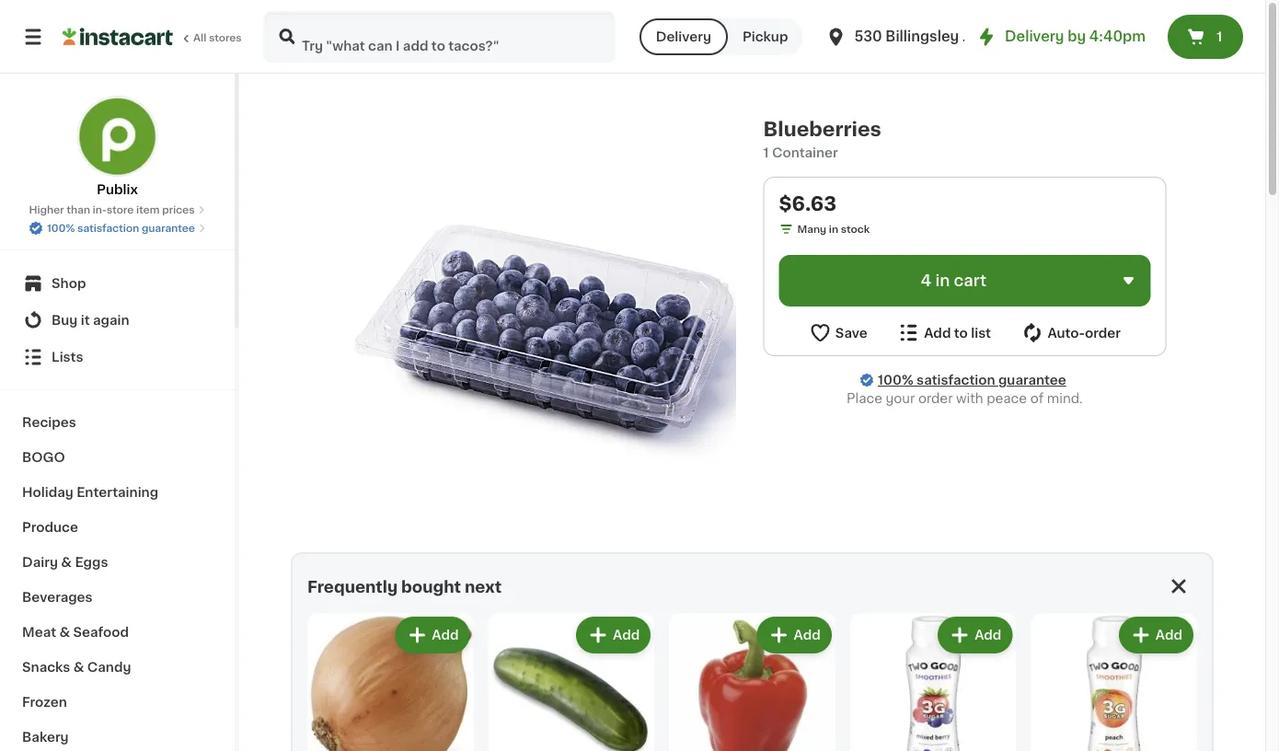 Task type: locate. For each thing, give the bounding box(es) containing it.
add
[[924, 326, 951, 339], [432, 629, 459, 642], [613, 629, 640, 642], [794, 629, 821, 642], [975, 629, 1002, 642], [1156, 629, 1183, 642]]

1 horizontal spatial 1
[[1217, 30, 1223, 43]]

delivery left pickup button
[[656, 30, 712, 43]]

add for 3rd add button from the right
[[794, 629, 821, 642]]

0 horizontal spatial guarantee
[[142, 223, 195, 233]]

place
[[847, 392, 883, 405]]

0 vertical spatial guarantee
[[142, 223, 195, 233]]

& left 'candy'
[[73, 661, 84, 674]]

&
[[61, 556, 72, 569], [59, 626, 70, 639], [73, 661, 84, 674]]

blueberries
[[764, 119, 882, 139]]

satisfaction up place your order with peace of mind.
[[917, 374, 996, 387]]

snacks & candy link
[[11, 650, 224, 685]]

530
[[855, 30, 883, 43]]

meat
[[22, 626, 56, 639]]

100% inside button
[[47, 223, 75, 233]]

1 vertical spatial 100% satisfaction guarantee
[[878, 374, 1067, 387]]

frequently bought next section
[[291, 552, 1214, 751]]

0 vertical spatial &
[[61, 556, 72, 569]]

1 vertical spatial 100%
[[878, 374, 914, 387]]

add for 2nd add button from the right
[[975, 629, 1002, 642]]

4:40pm
[[1090, 30, 1146, 43]]

to
[[954, 326, 968, 339]]

delivery left by
[[1005, 30, 1065, 43]]

0 horizontal spatial in
[[829, 224, 839, 234]]

dairy & eggs link
[[11, 545, 224, 580]]

higher than in-store item prices
[[29, 205, 195, 215]]

buy it again
[[52, 314, 129, 327]]

higher than in-store item prices link
[[29, 203, 206, 217]]

guarantee down the prices
[[142, 223, 195, 233]]

frozen
[[22, 696, 67, 709]]

all stores link
[[63, 11, 243, 63]]

dairy
[[22, 556, 58, 569]]

100% down higher
[[47, 223, 75, 233]]

meat & seafood link
[[11, 615, 224, 650]]

buy
[[52, 314, 78, 327]]

order
[[1085, 326, 1121, 339], [919, 392, 953, 405]]

all stores
[[193, 33, 242, 43]]

& right meat
[[59, 626, 70, 639]]

100% satisfaction guarantee
[[47, 223, 195, 233], [878, 374, 1067, 387]]

peace
[[987, 392, 1027, 405]]

& inside meat & seafood link
[[59, 626, 70, 639]]

4 in cart field
[[779, 255, 1151, 307]]

1 vertical spatial &
[[59, 626, 70, 639]]

3 add button from the left
[[759, 619, 830, 652]]

your
[[886, 392, 915, 405]]

1 vertical spatial guarantee
[[999, 374, 1067, 387]]

add to list
[[924, 326, 991, 339]]

pickup button
[[728, 18, 803, 55]]

product group
[[307, 613, 474, 751], [488, 613, 655, 751], [669, 613, 836, 751], [850, 613, 1017, 751], [1031, 613, 1198, 751]]

service type group
[[640, 18, 803, 55]]

5 add button from the left
[[1121, 619, 1192, 652]]

1 vertical spatial satisfaction
[[917, 374, 996, 387]]

in
[[829, 224, 839, 234], [936, 273, 950, 289]]

1 horizontal spatial guarantee
[[999, 374, 1067, 387]]

many
[[798, 224, 827, 234]]

0 vertical spatial 100% satisfaction guarantee
[[47, 223, 195, 233]]

0 horizontal spatial 1
[[764, 146, 769, 159]]

delivery for delivery
[[656, 30, 712, 43]]

0 horizontal spatial order
[[919, 392, 953, 405]]

guarantee up of
[[999, 374, 1067, 387]]

0 vertical spatial 1
[[1217, 30, 1223, 43]]

Search field
[[265, 13, 614, 61]]

in right the 4
[[936, 273, 950, 289]]

& inside 'dairy & eggs' link
[[61, 556, 72, 569]]

delivery
[[1005, 30, 1065, 43], [656, 30, 712, 43]]

4 in cart
[[921, 273, 987, 289]]

produce
[[22, 521, 78, 534]]

in inside field
[[936, 273, 950, 289]]

1 inside button
[[1217, 30, 1223, 43]]

prices
[[162, 205, 195, 215]]

store
[[107, 205, 134, 215]]

100% satisfaction guarantee down store
[[47, 223, 195, 233]]

satisfaction
[[77, 223, 139, 233], [917, 374, 996, 387]]

1
[[1217, 30, 1223, 43], [764, 146, 769, 159]]

& inside snacks & candy link
[[73, 661, 84, 674]]

& for meat
[[59, 626, 70, 639]]

100% up your at the bottom of page
[[878, 374, 914, 387]]

0 vertical spatial 100%
[[47, 223, 75, 233]]

blueberries 1 container
[[764, 119, 882, 159]]

& left eggs
[[61, 556, 72, 569]]

shop
[[52, 277, 86, 290]]

0 vertical spatial order
[[1085, 326, 1121, 339]]

1 horizontal spatial 100%
[[878, 374, 914, 387]]

entertaining
[[77, 486, 158, 499]]

bogo
[[22, 451, 65, 464]]

in left "stock"
[[829, 224, 839, 234]]

add button
[[397, 619, 468, 652], [578, 619, 649, 652], [759, 619, 830, 652], [940, 619, 1011, 652], [1121, 619, 1192, 652]]

0 vertical spatial satisfaction
[[77, 223, 139, 233]]

satisfaction down 'higher than in-store item prices'
[[77, 223, 139, 233]]

item
[[136, 205, 160, 215]]

100%
[[47, 223, 75, 233], [878, 374, 914, 387]]

blueberries image
[[353, 133, 736, 516]]

1 horizontal spatial delivery
[[1005, 30, 1065, 43]]

0 vertical spatial in
[[829, 224, 839, 234]]

guarantee
[[142, 223, 195, 233], [999, 374, 1067, 387]]

2 vertical spatial &
[[73, 661, 84, 674]]

2 add button from the left
[[578, 619, 649, 652]]

1 vertical spatial 1
[[764, 146, 769, 159]]

530 billingsley road
[[855, 30, 1000, 43]]

100% satisfaction guarantee up with
[[878, 374, 1067, 387]]

auto-order button
[[1021, 321, 1121, 344]]

1 horizontal spatial satisfaction
[[917, 374, 996, 387]]

0 horizontal spatial delivery
[[656, 30, 712, 43]]

1 horizontal spatial order
[[1085, 326, 1121, 339]]

0 horizontal spatial 100%
[[47, 223, 75, 233]]

bogo link
[[11, 440, 224, 475]]

delivery button
[[640, 18, 728, 55]]

100% satisfaction guarantee inside button
[[47, 223, 195, 233]]

1 vertical spatial order
[[919, 392, 953, 405]]

guarantee inside button
[[142, 223, 195, 233]]

0 horizontal spatial satisfaction
[[77, 223, 139, 233]]

with
[[956, 392, 984, 405]]

1 vertical spatial in
[[936, 273, 950, 289]]

4 product group from the left
[[850, 613, 1017, 751]]

0 horizontal spatial 100% satisfaction guarantee
[[47, 223, 195, 233]]

holiday entertaining
[[22, 486, 158, 499]]

None search field
[[263, 11, 616, 63]]

delivery inside button
[[656, 30, 712, 43]]

publix link
[[77, 96, 158, 199]]

shop link
[[11, 265, 224, 302]]

1 horizontal spatial in
[[936, 273, 950, 289]]



Task type: describe. For each thing, give the bounding box(es) containing it.
add to list button
[[898, 321, 991, 344]]

in for many
[[829, 224, 839, 234]]

530 billingsley road button
[[825, 11, 1000, 63]]

lists link
[[11, 339, 224, 376]]

candy
[[87, 661, 131, 674]]

list
[[971, 326, 991, 339]]

& for dairy
[[61, 556, 72, 569]]

1 add button from the left
[[397, 619, 468, 652]]

5 product group from the left
[[1031, 613, 1198, 751]]

dairy & eggs
[[22, 556, 108, 569]]

again
[[93, 314, 129, 327]]

snacks & candy
[[22, 661, 131, 674]]

add for 2nd add button from the left
[[613, 629, 640, 642]]

it
[[81, 314, 90, 327]]

bought
[[401, 580, 461, 595]]

add inside add to list button
[[924, 326, 951, 339]]

snacks
[[22, 661, 70, 674]]

pickup
[[743, 30, 788, 43]]

add for first add button from right
[[1156, 629, 1183, 642]]

save
[[836, 326, 868, 339]]

mind.
[[1047, 392, 1083, 405]]

publix
[[97, 183, 138, 196]]

by
[[1068, 30, 1086, 43]]

produce link
[[11, 510, 224, 545]]

save button
[[809, 321, 868, 344]]

place your order with peace of mind.
[[847, 392, 1083, 405]]

of
[[1031, 392, 1044, 405]]

holiday
[[22, 486, 73, 499]]

eggs
[[75, 556, 108, 569]]

4
[[921, 273, 932, 289]]

satisfaction inside button
[[77, 223, 139, 233]]

bakery link
[[11, 720, 224, 751]]

meat & seafood
[[22, 626, 129, 639]]

frequently bought next
[[307, 580, 502, 595]]

auto-
[[1048, 326, 1085, 339]]

bakery
[[22, 731, 69, 744]]

add for 5th add button from right
[[432, 629, 459, 642]]

recipes
[[22, 416, 76, 429]]

auto-order
[[1048, 326, 1121, 339]]

in-
[[93, 205, 107, 215]]

next
[[465, 580, 502, 595]]

cart
[[954, 273, 987, 289]]

1 button
[[1168, 15, 1244, 59]]

container
[[772, 146, 838, 159]]

lists
[[52, 351, 83, 364]]

seafood
[[73, 626, 129, 639]]

1 product group from the left
[[307, 613, 474, 751]]

delivery for delivery by 4:40pm
[[1005, 30, 1065, 43]]

than
[[67, 205, 90, 215]]

all
[[193, 33, 206, 43]]

delivery by 4:40pm
[[1005, 30, 1146, 43]]

higher
[[29, 205, 64, 215]]

holiday entertaining link
[[11, 475, 224, 510]]

100% satisfaction guarantee button
[[29, 217, 206, 236]]

100% satisfaction guarantee link
[[878, 371, 1067, 389]]

stores
[[209, 33, 242, 43]]

buy it again link
[[11, 302, 224, 339]]

3 product group from the left
[[669, 613, 836, 751]]

frozen link
[[11, 685, 224, 720]]

& for snacks
[[73, 661, 84, 674]]

publix logo image
[[77, 96, 158, 177]]

beverages link
[[11, 580, 224, 615]]

instacart logo image
[[63, 26, 173, 48]]

billingsley
[[886, 30, 959, 43]]

in for 4
[[936, 273, 950, 289]]

many in stock
[[798, 224, 870, 234]]

recipes link
[[11, 405, 224, 440]]

1 inside blueberries 1 container
[[764, 146, 769, 159]]

road
[[963, 30, 1000, 43]]

delivery by 4:40pm link
[[976, 26, 1146, 48]]

1 horizontal spatial 100% satisfaction guarantee
[[878, 374, 1067, 387]]

stock
[[841, 224, 870, 234]]

$6.63
[[779, 194, 837, 213]]

2 product group from the left
[[488, 613, 655, 751]]

4 add button from the left
[[940, 619, 1011, 652]]

order inside button
[[1085, 326, 1121, 339]]

frequently
[[307, 580, 398, 595]]

beverages
[[22, 591, 93, 604]]



Task type: vqa. For each thing, say whether or not it's contained in the screenshot.
The Service Type group
yes



